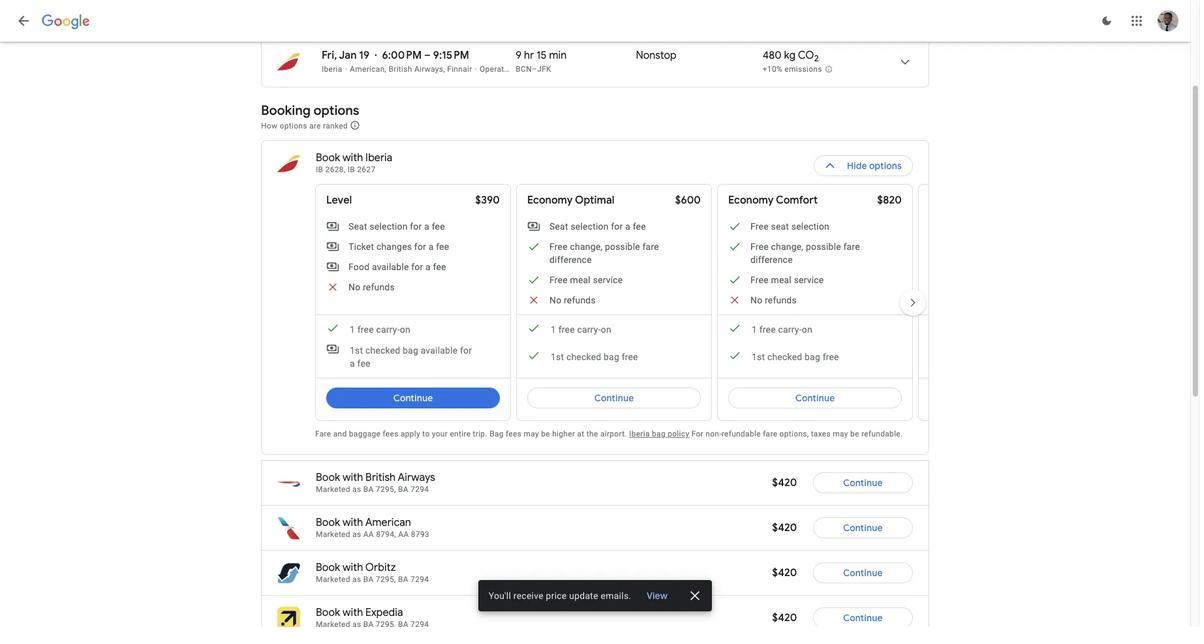 Task type: locate. For each thing, give the bounding box(es) containing it.
0 horizontal spatial level
[[326, 194, 352, 207]]

19
[[359, 49, 370, 62]]

marketed up book with american marketed as aa 8794, aa 8793
[[316, 485, 350, 494]]

0 horizontal spatial seat
[[349, 221, 367, 232]]

1 1 free carry-on from the left
[[350, 324, 410, 335]]

for
[[692, 429, 704, 439]]

marketed inside book with orbitz marketed as ba 7295, ba 7294
[[316, 575, 350, 584]]

1 first checked bag is free element from the left
[[527, 349, 638, 364]]

1 with from the top
[[343, 151, 363, 164]]

2 seat selection for a fee from the left
[[550, 221, 646, 232]]

1 420 us dollars text field from the top
[[772, 476, 797, 490]]

book left orbitz at the bottom of page
[[316, 561, 340, 574]]

for
[[549, 65, 559, 74], [410, 221, 422, 232], [611, 221, 623, 232], [414, 242, 426, 252], [411, 262, 423, 272], [460, 345, 472, 356]]

book inside book with iberia ib 2628, ib 2627
[[316, 151, 340, 164]]

1 horizontal spatial seat selection for a fee
[[550, 221, 646, 232]]

possible for economy optimal
[[605, 242, 640, 252]]

2 horizontal spatial on
[[802, 324, 813, 335]]

book with american marketed as aa 8794, aa 8793
[[316, 516, 429, 539]]

1 horizontal spatial aa
[[398, 530, 409, 539]]

1 on from the left
[[400, 324, 410, 335]]

420 US dollars text field
[[772, 522, 797, 535], [772, 567, 797, 580]]

marketed for book with american
[[316, 530, 350, 539]]

1 horizontal spatial checked
[[567, 352, 601, 362]]

2 change, from the left
[[771, 242, 804, 252]]

may right taxes
[[833, 429, 848, 439]]

0 horizontal spatial seat selection for a fee
[[349, 221, 445, 232]]

difference down seat
[[751, 255, 793, 265]]

fees
[[383, 429, 399, 439], [506, 429, 522, 439]]

fees right bag
[[506, 429, 522, 439]]

1 horizontal spatial 1 free carry-on
[[551, 324, 612, 335]]

free for economy optimal
[[559, 324, 575, 335]]

0 horizontal spatial checked
[[365, 345, 400, 356]]

Arrival time: 9:15 PM. text field
[[433, 49, 469, 62]]

1st checked bag available for a fee
[[350, 345, 472, 369]]

2 1 free carry-on from the left
[[551, 324, 612, 335]]

0 horizontal spatial fare
[[643, 242, 659, 252]]

2 service from the left
[[794, 275, 824, 285]]

change, for comfort
[[771, 242, 804, 252]]

0 horizontal spatial no
[[349, 282, 361, 292]]

with inside book with orbitz marketed as ba 7295, ba 7294
[[343, 561, 363, 574]]

0 horizontal spatial change,
[[570, 242, 603, 252]]

orbitz
[[365, 561, 396, 574]]

2 difference from the left
[[751, 255, 793, 265]]

3 book from the top
[[316, 516, 340, 529]]

marketed left 8794,
[[316, 530, 350, 539]]

2 horizontal spatial carry-
[[778, 324, 802, 335]]

2 horizontal spatial 1st
[[752, 352, 765, 362]]

1 be from the left
[[541, 429, 550, 439]]

1 1st checked bag free from the left
[[551, 352, 638, 362]]

as left 8794,
[[353, 530, 361, 539]]

book up the "2628,"
[[316, 151, 340, 164]]

3 1 from the left
[[752, 324, 757, 335]]

refunds for level
[[363, 282, 395, 292]]

economy comfort
[[728, 194, 818, 207]]

difference for optimal
[[550, 255, 592, 265]]

1 meal from the left
[[570, 275, 591, 285]]

return flight on friday, january 19. leaves josep tarradellas barcelona-el prat airport at 6:00 pm on friday, january 19 and arrives at john f. kennedy international airport at 9:15 pm on friday, january 19. element
[[322, 49, 469, 62]]

with inside book with british airways marketed as ba 7295, ba 7294
[[343, 471, 363, 484]]

1 free change, possible fare difference from the left
[[550, 242, 659, 265]]

fare for $600
[[643, 242, 659, 252]]

 image
[[475, 65, 477, 74]]

refundable
[[722, 429, 761, 439]]

available inside 1st checked bag available for a fee
[[421, 345, 458, 356]]

15
[[537, 49, 547, 62]]

min
[[549, 49, 567, 62]]

1st inside 1st checked bag available for a fee
[[350, 345, 363, 356]]

2 on from the left
[[601, 324, 612, 335]]

refunds for economy comfort
[[765, 295, 797, 305]]

1st for level
[[350, 345, 363, 356]]

0 horizontal spatial fees
[[383, 429, 399, 439]]

1 horizontal spatial selection
[[571, 221, 609, 232]]

1st for economy comfort
[[752, 352, 765, 362]]

and
[[333, 429, 347, 439]]

economy
[[527, 194, 573, 207], [728, 194, 774, 207]]

bcn
[[516, 65, 532, 74]]

expedia
[[366, 606, 403, 619]]

bag for economy optimal
[[604, 352, 619, 362]]

1 horizontal spatial options
[[314, 102, 359, 119]]

1 horizontal spatial be
[[851, 429, 859, 439]]

Departure time: 6:00 PM. text field
[[382, 49, 422, 62]]

level down total duration 9 hr 15 min. element
[[561, 65, 580, 74]]

ranked
[[323, 121, 348, 130]]

2 1 from the left
[[551, 324, 556, 335]]

2 vertical spatial marketed
[[316, 575, 350, 584]]

fare
[[315, 429, 331, 439]]

free change, possible fare difference down optimal
[[550, 242, 659, 265]]

first checked bag is free element
[[527, 349, 638, 364], [728, 349, 839, 364]]

2 book from the top
[[316, 471, 340, 484]]

0 vertical spatial level
[[561, 65, 580, 74]]

fee
[[432, 221, 445, 232], [633, 221, 646, 232], [436, 242, 449, 252], [433, 262, 446, 272], [357, 358, 371, 369]]

free change, possible fare difference for economy optimal
[[550, 242, 659, 265]]

british down 6:00 pm
[[389, 65, 412, 74]]

1 horizontal spatial difference
[[751, 255, 793, 265]]

book left american
[[316, 516, 340, 529]]

2 may from the left
[[833, 429, 848, 439]]

apply
[[401, 429, 420, 439]]

iberia
[[322, 65, 342, 74], [526, 65, 547, 74], [366, 151, 392, 164], [629, 429, 650, 439]]

difference
[[550, 255, 592, 265], [751, 255, 793, 265]]

selection down optimal
[[571, 221, 609, 232]]

changes
[[377, 242, 412, 252]]

level
[[561, 65, 580, 74], [326, 194, 352, 207]]

selection
[[370, 221, 408, 232], [571, 221, 609, 232], [792, 221, 830, 232]]

level down the "2628,"
[[326, 194, 352, 207]]

2 vertical spatial as
[[353, 575, 361, 584]]

free meal service for comfort
[[751, 275, 824, 285]]

selection for economy optimal
[[571, 221, 609, 232]]

marketed inside book with british airways marketed as ba 7295, ba 7294
[[316, 485, 350, 494]]

0 horizontal spatial free change, possible fare difference
[[550, 242, 659, 265]]

0 horizontal spatial first checked bag is free element
[[527, 349, 638, 364]]

as inside book with american marketed as aa 8794, aa 8793
[[353, 530, 361, 539]]

1 horizontal spatial carry-
[[577, 324, 601, 335]]

british left the airways
[[366, 471, 396, 484]]

book left expedia
[[316, 606, 340, 619]]

1 book from the top
[[316, 151, 340, 164]]

2 with from the top
[[343, 471, 363, 484]]

on
[[400, 324, 410, 335], [601, 324, 612, 335], [802, 324, 813, 335]]

2 1st checked bag free from the left
[[752, 352, 839, 362]]

1 vertical spatial level
[[326, 194, 352, 207]]

3 as from the top
[[353, 575, 361, 584]]

with left expedia
[[343, 606, 363, 619]]

2 horizontal spatial 1 free carry-on
[[752, 324, 813, 335]]

checked
[[365, 345, 400, 356], [567, 352, 601, 362], [768, 352, 802, 362]]

options inside dropdown button
[[869, 160, 902, 172]]

0 horizontal spatial ib
[[316, 165, 323, 174]]

seat down "economy optimal"
[[550, 221, 568, 232]]

2 horizontal spatial refunds
[[765, 295, 797, 305]]

420 us dollars text field for orbitz
[[772, 567, 797, 580]]

– down hr
[[532, 65, 537, 74]]

possible for economy comfort
[[806, 242, 841, 252]]

1 horizontal spatial no
[[550, 295, 562, 305]]

7295, inside book with british airways marketed as ba 7295, ba 7294
[[376, 485, 396, 494]]

ib left 2627
[[348, 165, 355, 174]]

book for book with orbitz
[[316, 561, 340, 574]]

possible down optimal
[[605, 242, 640, 252]]

1 vertical spatial marketed
[[316, 530, 350, 539]]

420 us dollars text field for book with expedia
[[772, 612, 797, 625]]

airways
[[398, 471, 435, 484]]

0 horizontal spatial on
[[400, 324, 410, 335]]

with inside book with iberia ib 2628, ib 2627
[[343, 151, 363, 164]]

4 book from the top
[[316, 561, 340, 574]]

1 horizontal spatial on
[[601, 324, 612, 335]]

1 vertical spatial options
[[280, 121, 307, 130]]

as inside book with orbitz marketed as ba 7295, ba 7294
[[353, 575, 361, 584]]

0 vertical spatial marketed
[[316, 485, 350, 494]]

1 horizontal spatial seat
[[550, 221, 568, 232]]

2 $420 from the top
[[772, 522, 797, 535]]

0 horizontal spatial no refunds
[[349, 282, 395, 292]]

0 horizontal spatial service
[[593, 275, 623, 285]]

0 vertical spatial 7295,
[[376, 485, 396, 494]]

2 first checked bag is free element from the left
[[728, 349, 839, 364]]

no refunds for economy comfort
[[751, 295, 797, 305]]

1st checked bag free
[[551, 352, 638, 362], [752, 352, 839, 362]]

book down fare
[[316, 471, 340, 484]]

book inside book with american marketed as aa 8794, aa 8793
[[316, 516, 340, 529]]

7294 down 8793
[[411, 575, 429, 584]]

2 420 us dollars text field from the top
[[772, 567, 797, 580]]

1 carry- from the left
[[376, 324, 400, 335]]

aa left 8793
[[398, 530, 409, 539]]

6:00 pm – 9:15 pm
[[382, 49, 469, 62]]

british inside book with british airways marketed as ba 7295, ba 7294
[[366, 471, 396, 484]]

selection down 'comfort'
[[792, 221, 830, 232]]

3 1 free carry-on from the left
[[752, 324, 813, 335]]

0 horizontal spatial carry-
[[376, 324, 400, 335]]

economy for economy comfort
[[728, 194, 774, 207]]

carry- for economy optimal
[[577, 324, 601, 335]]

0 horizontal spatial may
[[524, 429, 539, 439]]

your
[[432, 429, 448, 439]]

1 horizontal spatial available
[[421, 345, 458, 356]]

may left the higher
[[524, 429, 539, 439]]

3 with from the top
[[343, 516, 363, 529]]

book with iberia ib 2628, ib 2627
[[316, 151, 392, 174]]

1 difference from the left
[[550, 255, 592, 265]]

2 horizontal spatial options
[[869, 160, 902, 172]]

change, down free seat selection at the right top of page
[[771, 242, 804, 252]]

7294 down the airways
[[411, 485, 429, 494]]

0 horizontal spatial –
[[424, 49, 431, 62]]

3 on from the left
[[802, 324, 813, 335]]

1 horizontal spatial fees
[[506, 429, 522, 439]]

marketed inside book with american marketed as aa 8794, aa 8793
[[316, 530, 350, 539]]

1st for economy optimal
[[551, 352, 564, 362]]

2 fees from the left
[[506, 429, 522, 439]]

1 marketed from the top
[[316, 485, 350, 494]]

1 possible from the left
[[605, 242, 640, 252]]

1 change, from the left
[[570, 242, 603, 252]]

no refunds for economy optimal
[[550, 295, 596, 305]]

0 horizontal spatial options
[[280, 121, 307, 130]]

0 horizontal spatial difference
[[550, 255, 592, 265]]

0 horizontal spatial meal
[[570, 275, 591, 285]]

1 horizontal spatial economy
[[728, 194, 774, 207]]

bag for level
[[403, 345, 418, 356]]

hr
[[524, 49, 534, 62]]

marketed up book with expedia
[[316, 575, 350, 584]]

1 horizontal spatial 1
[[551, 324, 556, 335]]

on for level
[[400, 324, 410, 335]]

1 seat from the left
[[349, 221, 367, 232]]

1 horizontal spatial service
[[794, 275, 824, 285]]

–
[[424, 49, 431, 62], [532, 65, 537, 74]]

marketed for book with orbitz
[[316, 575, 350, 584]]

1 vertical spatial 420 us dollars text field
[[772, 612, 797, 625]]

aa left 8794,
[[363, 530, 374, 539]]

0 vertical spatial 420 us dollars text field
[[772, 522, 797, 535]]

book for book with british airways
[[316, 471, 340, 484]]

1st checked bag free for comfort
[[752, 352, 839, 362]]

with up ib 2628, ib 2627 text field
[[343, 151, 363, 164]]

1 vertical spatial british
[[366, 471, 396, 484]]

0 vertical spatial 420 us dollars text field
[[772, 476, 797, 490]]

with for expedia
[[343, 606, 363, 619]]

next image
[[898, 287, 929, 318]]

economy up seat
[[728, 194, 774, 207]]

options right hide
[[869, 160, 902, 172]]

options,
[[780, 429, 809, 439]]

seat selection for a fee down optimal
[[550, 221, 646, 232]]

seat up the ticket
[[349, 221, 367, 232]]

$420 for american
[[772, 522, 797, 535]]

2 carry- from the left
[[577, 324, 601, 335]]

2 horizontal spatial 1
[[752, 324, 757, 335]]

0 horizontal spatial possible
[[605, 242, 640, 252]]

1 as from the top
[[353, 485, 361, 494]]

0 vertical spatial options
[[314, 102, 359, 119]]

as up book with american marketed as aa 8794, aa 8793
[[353, 485, 361, 494]]

0 horizontal spatial 1st checked bag free
[[551, 352, 638, 362]]

with left orbitz at the bottom of page
[[343, 561, 363, 574]]

options for booking
[[314, 102, 359, 119]]

0 horizontal spatial 1
[[350, 324, 355, 335]]

economy for economy optimal
[[527, 194, 573, 207]]

difference down "economy optimal"
[[550, 255, 592, 265]]

1 vertical spatial –
[[532, 65, 537, 74]]

1 horizontal spatial may
[[833, 429, 848, 439]]

2 horizontal spatial checked
[[768, 352, 802, 362]]

0 horizontal spatial 1 free carry-on
[[350, 324, 410, 335]]

7294 inside book with british airways marketed as ba 7295, ba 7294
[[411, 485, 429, 494]]

continue
[[393, 392, 433, 404], [594, 392, 634, 404], [795, 392, 835, 404], [843, 477, 883, 489], [843, 522, 883, 534], [843, 567, 883, 579], [843, 612, 883, 624]]

fee inside 1st checked bag available for a fee
[[357, 358, 371, 369]]

as up book with expedia
[[353, 575, 361, 584]]

1 420 us dollars text field from the top
[[772, 522, 797, 535]]

1 horizontal spatial refunds
[[564, 295, 596, 305]]

7295, up american
[[376, 485, 396, 494]]

economy left optimal
[[527, 194, 573, 207]]

1 horizontal spatial first checked bag is free element
[[728, 349, 839, 364]]

options down booking
[[280, 121, 307, 130]]

1 7294 from the top
[[411, 485, 429, 494]]

2 aa from the left
[[398, 530, 409, 539]]

0 horizontal spatial selection
[[370, 221, 408, 232]]

hide options button
[[814, 150, 913, 181]]

2 free change, possible fare difference from the left
[[751, 242, 860, 265]]

bag inside 1st checked bag available for a fee
[[403, 345, 418, 356]]

possible
[[605, 242, 640, 252], [806, 242, 841, 252]]

3 carry- from the left
[[778, 324, 802, 335]]

seat selection for a fee up the ticket changes for a fee
[[349, 221, 445, 232]]

1 horizontal spatial change,
[[771, 242, 804, 252]]

1 vertical spatial available
[[421, 345, 458, 356]]

0 horizontal spatial refunds
[[363, 282, 395, 292]]

possible down free seat selection at the right top of page
[[806, 242, 841, 252]]

1 free meal service from the left
[[550, 275, 623, 285]]

1 horizontal spatial free change, possible fare difference
[[751, 242, 860, 265]]

2 horizontal spatial fare
[[844, 242, 860, 252]]

1 horizontal spatial 1st
[[551, 352, 564, 362]]

iberia bag policy link
[[629, 429, 690, 439]]

price
[[546, 591, 567, 601]]

book inside book with british airways marketed as ba 7295, ba 7294
[[316, 471, 340, 484]]

free change, possible fare difference down free seat selection at the right top of page
[[751, 242, 860, 265]]

3 $420 from the top
[[772, 567, 797, 580]]

1 horizontal spatial no refunds
[[550, 295, 596, 305]]

1st
[[350, 345, 363, 356], [551, 352, 564, 362], [752, 352, 765, 362]]

ba down orbitz at the bottom of page
[[363, 575, 374, 584]]

seat selection for a fee
[[349, 221, 445, 232], [550, 221, 646, 232]]

0 horizontal spatial available
[[372, 262, 409, 272]]

ib left the "2628,"
[[316, 165, 323, 174]]

2 free meal service from the left
[[751, 275, 824, 285]]

view
[[647, 590, 668, 602]]

5 with from the top
[[343, 606, 363, 619]]

1 selection from the left
[[370, 221, 408, 232]]

aa
[[363, 530, 374, 539], [398, 530, 409, 539]]

1 1 from the left
[[350, 324, 355, 335]]

2 420 us dollars text field from the top
[[772, 612, 797, 625]]

1 economy from the left
[[527, 194, 573, 207]]

available
[[372, 262, 409, 272], [421, 345, 458, 356]]

2 as from the top
[[353, 530, 361, 539]]

1 service from the left
[[593, 275, 623, 285]]

1 for economy optimal
[[551, 324, 556, 335]]

selection up changes at the top left of the page
[[370, 221, 408, 232]]

carry- for level
[[376, 324, 400, 335]]

420 US dollars text field
[[772, 476, 797, 490], [772, 612, 797, 625]]

0 vertical spatial british
[[389, 65, 412, 74]]

0 horizontal spatial free meal service
[[550, 275, 623, 285]]

2 economy from the left
[[728, 194, 774, 207]]

2 selection from the left
[[571, 221, 609, 232]]

with down baggage
[[343, 471, 363, 484]]

seat
[[349, 221, 367, 232], [550, 221, 568, 232]]

2 meal from the left
[[771, 275, 792, 285]]

iberia inside book with iberia ib 2628, ib 2627
[[366, 151, 392, 164]]

1 $420 from the top
[[772, 476, 797, 490]]

1 horizontal spatial possible
[[806, 242, 841, 252]]

be
[[541, 429, 550, 439], [851, 429, 859, 439]]

ba
[[363, 485, 374, 494], [398, 485, 409, 494], [363, 575, 374, 584], [398, 575, 409, 584]]

1 free carry-on for level
[[350, 324, 410, 335]]

flight details. return flight on friday, january 19. leaves josep tarradellas barcelona-el prat airport at 6:00 pm on friday, january 19 and arrives at john f. kennedy international airport at 9:15 pm on friday, january 19. image
[[890, 46, 921, 78]]

2 horizontal spatial selection
[[792, 221, 830, 232]]

0 horizontal spatial economy
[[527, 194, 573, 207]]

0 horizontal spatial aa
[[363, 530, 374, 539]]

0 horizontal spatial 1st
[[350, 345, 363, 356]]

british
[[389, 65, 412, 74], [366, 471, 396, 484]]

Flight numbers IB 2628, IB 2627 text field
[[316, 165, 376, 174]]

be left the higher
[[541, 429, 550, 439]]

fees left apply at left bottom
[[383, 429, 399, 439]]

first checked bag is free element for optimal
[[527, 349, 638, 364]]

1 horizontal spatial –
[[532, 65, 537, 74]]

checked inside 1st checked bag available for a fee
[[365, 345, 400, 356]]

1 horizontal spatial meal
[[771, 275, 792, 285]]

no refunds
[[349, 282, 395, 292], [550, 295, 596, 305], [751, 295, 797, 305]]

iberia up 2627
[[366, 151, 392, 164]]

3 marketed from the top
[[316, 575, 350, 584]]

options up ranked
[[314, 102, 359, 119]]

be left refundable.
[[851, 429, 859, 439]]

1 vertical spatial 7295,
[[376, 575, 396, 584]]

how options are ranked
[[261, 121, 350, 130]]

seat for level
[[349, 221, 367, 232]]

fare for $820
[[844, 242, 860, 252]]

– up airways,
[[424, 49, 431, 62]]

ba down the airways
[[398, 485, 409, 494]]

2 vertical spatial options
[[869, 160, 902, 172]]

1 vertical spatial 420 us dollars text field
[[772, 567, 797, 580]]

change, down optimal
[[570, 242, 603, 252]]

1 vertical spatial 7294
[[411, 575, 429, 584]]

2 horizontal spatial no refunds
[[751, 295, 797, 305]]

0 horizontal spatial be
[[541, 429, 550, 439]]

service
[[593, 275, 623, 285], [794, 275, 824, 285]]

with left american
[[343, 516, 363, 529]]

$390
[[475, 194, 500, 207]]

1 7295, from the top
[[376, 485, 396, 494]]

2 horizontal spatial no
[[751, 295, 763, 305]]

 image
[[345, 65, 347, 74]]

optimal
[[575, 194, 615, 207]]

1 horizontal spatial ib
[[348, 165, 355, 174]]

with for british
[[343, 471, 363, 484]]

2 7295, from the top
[[376, 575, 396, 584]]

2 7294 from the top
[[411, 575, 429, 584]]

with inside book with american marketed as aa 8794, aa 8793
[[343, 516, 363, 529]]

0 vertical spatial –
[[424, 49, 431, 62]]

$420 for orbitz
[[772, 567, 797, 580]]

0 vertical spatial available
[[372, 262, 409, 272]]

checked for level
[[365, 345, 400, 356]]

2 seat from the left
[[550, 221, 568, 232]]

1 seat selection for a fee from the left
[[349, 221, 445, 232]]

co
[[798, 49, 814, 62]]

1 horizontal spatial free meal service
[[751, 275, 824, 285]]

seat selection for a fee for economy optimal
[[550, 221, 646, 232]]

refunds for economy optimal
[[564, 295, 596, 305]]

free for economy comfort
[[760, 324, 776, 335]]

iberia down fri,
[[322, 65, 342, 74]]

7295, down orbitz at the bottom of page
[[376, 575, 396, 584]]

2 possible from the left
[[806, 242, 841, 252]]

4 with from the top
[[343, 561, 363, 574]]

0 vertical spatial as
[[353, 485, 361, 494]]

carry-
[[376, 324, 400, 335], [577, 324, 601, 335], [778, 324, 802, 335]]

free
[[751, 221, 769, 232], [550, 242, 568, 252], [751, 242, 769, 252], [550, 275, 568, 285], [751, 275, 769, 285]]

ba up expedia
[[398, 575, 409, 584]]

1 horizontal spatial level
[[561, 65, 580, 74]]

2 marketed from the top
[[316, 530, 350, 539]]

book inside book with orbitz marketed as ba 7295, ba 7294
[[316, 561, 340, 574]]

with for iberia
[[343, 151, 363, 164]]

0 vertical spatial 7294
[[411, 485, 429, 494]]

1 horizontal spatial 1st checked bag free
[[752, 352, 839, 362]]



Task type: describe. For each thing, give the bounding box(es) containing it.
hide options
[[847, 160, 902, 172]]

7295, inside book with orbitz marketed as ba 7295, ba 7294
[[376, 575, 396, 584]]

free for level
[[358, 324, 374, 335]]

selection for level
[[370, 221, 408, 232]]

emails.
[[601, 591, 631, 601]]

update
[[569, 591, 598, 601]]

baggage
[[349, 429, 381, 439]]

1 for economy comfort
[[752, 324, 757, 335]]

total duration 9 hr 15 min. element
[[516, 49, 636, 64]]

kg
[[784, 49, 796, 62]]

comfort
[[776, 194, 818, 207]]

policy
[[668, 429, 690, 439]]

you'll
[[489, 591, 511, 601]]

checked for economy optimal
[[567, 352, 601, 362]]

fri,
[[322, 49, 337, 62]]

non-
[[706, 429, 722, 439]]

checked for economy comfort
[[768, 352, 802, 362]]

as for orbitz
[[353, 575, 361, 584]]

ba up book with american marketed as aa 8794, aa 8793
[[363, 485, 374, 494]]

9 hr 15 min bcn – jfk
[[516, 49, 567, 74]]

how
[[261, 121, 278, 130]]

finnair
[[447, 65, 472, 74]]

service for comfort
[[794, 275, 824, 285]]

as for american
[[353, 530, 361, 539]]

view status
[[478, 580, 712, 612]]

$600
[[675, 194, 701, 207]]

2 be from the left
[[851, 429, 859, 439]]

seat selection for a fee for level
[[349, 221, 445, 232]]

420 us dollars text field for book with british airways
[[772, 476, 797, 490]]

view button
[[637, 584, 678, 608]]

book with orbitz marketed as ba 7295, ba 7294
[[316, 561, 429, 584]]

iberia right airport.
[[629, 429, 650, 439]]

8793
[[411, 530, 429, 539]]

operated by iberia for level spain
[[480, 65, 603, 74]]

learn more about booking options element
[[350, 118, 360, 133]]

420 us dollars text field for american
[[772, 522, 797, 535]]

change appearance image
[[1091, 5, 1123, 37]]

emissions
[[785, 65, 822, 74]]

2627
[[357, 165, 376, 174]]

2
[[814, 53, 819, 64]]

no for economy optimal
[[550, 295, 562, 305]]

3 selection from the left
[[792, 221, 830, 232]]

+10% emissions
[[763, 65, 822, 74]]

with for orbitz
[[343, 561, 363, 574]]

meal for comfort
[[771, 275, 792, 285]]

american, british airways, finnair
[[350, 65, 472, 74]]

no refunds for level
[[349, 282, 395, 292]]

1 aa from the left
[[363, 530, 374, 539]]

$420 for british
[[772, 476, 797, 490]]

free seat selection
[[751, 221, 830, 232]]

for inside 1st checked bag available for a fee
[[460, 345, 472, 356]]

seat
[[771, 221, 789, 232]]

meal for optimal
[[570, 275, 591, 285]]

fri, jan 19
[[322, 49, 370, 62]]

seat for economy optimal
[[550, 221, 568, 232]]

food
[[349, 262, 370, 272]]

the
[[587, 429, 598, 439]]

– inside 9 hr 15 min bcn – jfk
[[532, 65, 537, 74]]

1 fees from the left
[[383, 429, 399, 439]]

american,
[[350, 65, 387, 74]]

booking options
[[261, 102, 359, 119]]

9:15 pm
[[433, 49, 469, 62]]

6:00 pm
[[382, 49, 422, 62]]

service for optimal
[[593, 275, 623, 285]]

7294 inside book with orbitz marketed as ba 7295, ba 7294
[[411, 575, 429, 584]]

free change, possible fare difference for economy comfort
[[751, 242, 860, 265]]

jan
[[339, 49, 357, 62]]

2 ib from the left
[[348, 165, 355, 174]]

1st checked bag free for optimal
[[551, 352, 638, 362]]

on for economy optimal
[[601, 324, 612, 335]]

by
[[515, 65, 524, 74]]

1 may from the left
[[524, 429, 539, 439]]

go back image
[[16, 13, 31, 29]]

american
[[365, 516, 411, 529]]

9
[[516, 49, 522, 62]]

airways,
[[414, 65, 445, 74]]

no for economy comfort
[[751, 295, 763, 305]]

480 kg co 2
[[763, 49, 819, 64]]

to
[[423, 429, 430, 439]]

bag
[[490, 429, 504, 439]]

trip.
[[473, 429, 487, 439]]

+10%
[[763, 65, 783, 74]]

8794,
[[376, 530, 396, 539]]

2628,
[[325, 165, 346, 174]]

refundable.
[[862, 429, 903, 439]]

1 for level
[[350, 324, 355, 335]]

bag for economy comfort
[[805, 352, 820, 362]]

change, for optimal
[[570, 242, 603, 252]]

receive
[[514, 591, 544, 601]]

first checked bag is free element for comfort
[[728, 349, 839, 364]]

1 free carry-on for economy comfort
[[752, 324, 813, 335]]

higher
[[552, 429, 575, 439]]

with for american
[[343, 516, 363, 529]]

spain
[[582, 65, 603, 74]]

book with british airways marketed as ba 7295, ba 7294
[[316, 471, 435, 494]]

are
[[309, 121, 321, 130]]

1 ib from the left
[[316, 165, 323, 174]]

a inside 1st checked bag available for a fee
[[350, 358, 355, 369]]

taxes
[[811, 429, 831, 439]]

nonstop
[[636, 49, 677, 62]]

options for hide
[[869, 160, 902, 172]]

entire
[[450, 429, 471, 439]]

480
[[763, 49, 782, 62]]

book for book with american
[[316, 516, 340, 529]]

hide
[[847, 160, 867, 172]]

$820
[[878, 194, 902, 207]]

free meal service for optimal
[[550, 275, 623, 285]]

4 $420 from the top
[[772, 612, 797, 625]]

on for economy comfort
[[802, 324, 813, 335]]

as inside book with british airways marketed as ba 7295, ba 7294
[[353, 485, 361, 494]]

jfk
[[537, 65, 552, 74]]

you'll receive price update emails.
[[489, 591, 631, 601]]

economy optimal
[[527, 194, 615, 207]]

5 book from the top
[[316, 606, 340, 619]]

operated
[[480, 65, 513, 74]]

airport.
[[600, 429, 627, 439]]

at
[[577, 429, 585, 439]]

1 horizontal spatial fare
[[763, 429, 778, 439]]

booking
[[261, 102, 311, 119]]

book with expedia
[[316, 606, 403, 619]]

nonstop flight. element
[[636, 49, 677, 64]]

ticket changes for a fee
[[349, 242, 449, 252]]

fare and baggage fees apply to your entire trip.  bag fees may be higher at the airport. iberia bag policy for non-refundable fare options, taxes may be refundable.
[[315, 429, 903, 439]]

food available for a fee
[[349, 262, 446, 272]]

options for how
[[280, 121, 307, 130]]

1 free carry-on for economy optimal
[[551, 324, 612, 335]]

book for book with iberia
[[316, 151, 340, 164]]

iberia down 15
[[526, 65, 547, 74]]

learn more about booking options image
[[350, 120, 360, 131]]

ticket
[[349, 242, 374, 252]]

difference for comfort
[[751, 255, 793, 265]]

no for level
[[349, 282, 361, 292]]

carry- for economy comfort
[[778, 324, 802, 335]]



Task type: vqa. For each thing, say whether or not it's contained in the screenshot.
the leftmost No
yes



